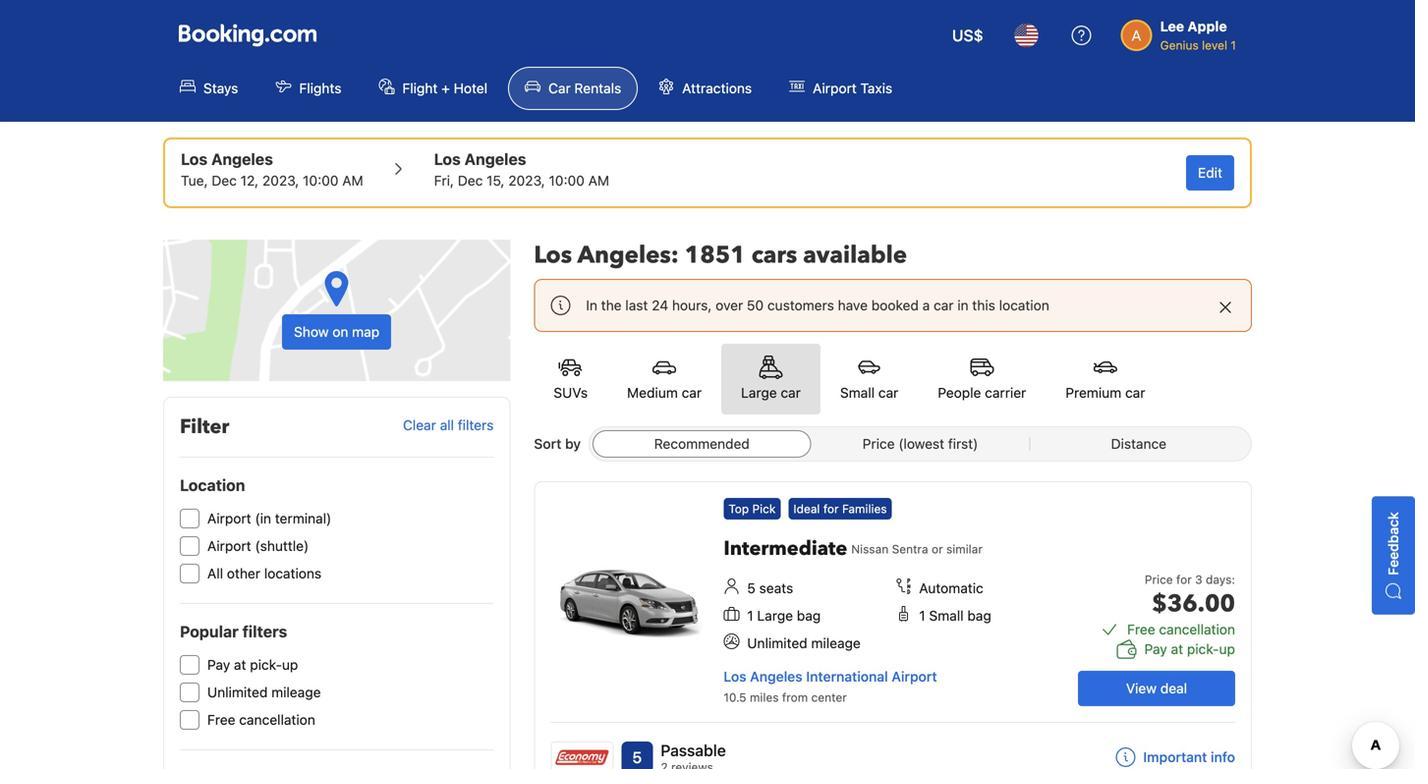 Task type: describe. For each thing, give the bounding box(es) containing it.
car rentals
[[549, 80, 622, 96]]

small car
[[841, 385, 899, 401]]

15,
[[487, 173, 505, 189]]

premium car button
[[1046, 344, 1166, 415]]

0 horizontal spatial unlimited
[[207, 685, 268, 701]]

location
[[1000, 297, 1050, 314]]

airport taxis link
[[773, 67, 910, 110]]

small inside "button"
[[841, 385, 875, 401]]

+
[[442, 80, 450, 96]]

angeles for los angeles international airport 10.5 miles from center
[[750, 669, 803, 685]]

all other locations
[[207, 566, 322, 582]]

filters inside button
[[458, 418, 494, 434]]

top
[[729, 502, 749, 516]]

airport for airport (in terminal)
[[207, 511, 251, 527]]

attractions link
[[642, 67, 769, 110]]

product card group
[[534, 482, 1259, 770]]

filter
[[180, 414, 229, 441]]

airport taxis
[[813, 80, 893, 96]]

terminal)
[[275, 511, 332, 527]]

supplied by rc - economy image
[[552, 743, 613, 770]]

flight + hotel link
[[362, 67, 504, 110]]

am for los angeles tue, dec 12, 2023, 10:00 am
[[342, 173, 363, 189]]

flights
[[299, 80, 342, 96]]

flights link
[[259, 67, 358, 110]]

pick- inside product card group
[[1188, 642, 1220, 658]]

map
[[352, 324, 380, 340]]

24
[[652, 297, 669, 314]]

available
[[803, 239, 908, 272]]

region containing suvs
[[518, 336, 1268, 423]]

3
[[1196, 573, 1203, 587]]

pick-up date element
[[181, 171, 363, 191]]

los for los angeles international airport 10.5 miles from center
[[724, 669, 747, 685]]

hotel
[[454, 80, 488, 96]]

car for small car
[[879, 385, 899, 401]]

over
[[716, 297, 743, 314]]

los for los angeles tue, dec 12, 2023, 10:00 am
[[181, 150, 208, 169]]

sentra
[[892, 543, 929, 556]]

2023, for los angeles tue, dec 12, 2023, 10:00 am
[[262, 173, 299, 189]]

at inside product card group
[[1172, 642, 1184, 658]]

drop-off location element
[[434, 147, 610, 171]]

los angeles: 1851 cars available
[[534, 239, 908, 272]]

medium car
[[627, 385, 702, 401]]

0 horizontal spatial filters
[[242, 623, 287, 642]]

miles
[[750, 691, 779, 705]]

large inside button
[[741, 385, 777, 401]]

automatic
[[920, 581, 984, 597]]

cancellation inside product card group
[[1160, 622, 1236, 638]]

view
[[1127, 681, 1157, 697]]

pay inside product card group
[[1145, 642, 1168, 658]]

0 horizontal spatial cancellation
[[239, 712, 315, 729]]

car
[[549, 80, 571, 96]]

suvs
[[554, 385, 588, 401]]

ideal
[[794, 502, 820, 516]]

location
[[180, 476, 245, 495]]

similar
[[947, 543, 983, 556]]

0 horizontal spatial up
[[282, 657, 298, 673]]

other
[[227, 566, 261, 582]]

attractions
[[683, 80, 752, 96]]

2023, for los angeles fri, dec 15, 2023, 10:00 am
[[509, 173, 545, 189]]

premium
[[1066, 385, 1122, 401]]

10:00 for los angeles fri, dec 15, 2023, 10:00 am
[[549, 173, 585, 189]]

show on map
[[294, 324, 380, 340]]

large car
[[741, 385, 801, 401]]

lee
[[1161, 18, 1185, 34]]

10:00 for los angeles tue, dec 12, 2023, 10:00 am
[[303, 173, 339, 189]]

5 for 5 seats
[[748, 581, 756, 597]]

los angeles international airport 10.5 miles from center
[[724, 669, 938, 705]]

show on map button
[[163, 240, 511, 381]]

(shuttle)
[[255, 538, 309, 555]]

the
[[601, 297, 622, 314]]

mileage inside product card group
[[812, 636, 861, 652]]

ideal for families
[[794, 502, 887, 516]]

bag for 1 small bag
[[968, 608, 992, 624]]

booked
[[872, 297, 919, 314]]

have
[[838, 297, 868, 314]]

1 small bag
[[920, 608, 992, 624]]

1 los angeles group from the left
[[181, 147, 363, 191]]

medium car button
[[608, 344, 722, 415]]

stays
[[204, 80, 238, 96]]

airport for airport taxis
[[813, 80, 857, 96]]

deal
[[1161, 681, 1188, 697]]

airport (shuttle)
[[207, 538, 309, 555]]

in
[[586, 297, 598, 314]]

in
[[958, 297, 969, 314]]

from
[[783, 691, 808, 705]]

suvs button
[[534, 344, 608, 415]]

seats
[[760, 581, 794, 597]]

people carrier
[[938, 385, 1027, 401]]

important
[[1144, 750, 1208, 766]]

clear
[[403, 418, 436, 434]]

us$
[[953, 26, 984, 45]]

sort by
[[534, 436, 581, 452]]

by
[[565, 436, 581, 452]]

pick-up location element
[[181, 147, 363, 171]]

apple
[[1188, 18, 1228, 34]]

for for ideal for families
[[824, 502, 839, 516]]

small inside product card group
[[930, 608, 964, 624]]

angeles for los angeles fri, dec 15, 2023, 10:00 am
[[465, 150, 527, 169]]

carrier
[[985, 385, 1027, 401]]

los for los angeles fri, dec 15, 2023, 10:00 am
[[434, 150, 461, 169]]

tue,
[[181, 173, 208, 189]]

cars
[[752, 239, 798, 272]]

free inside product card group
[[1128, 622, 1156, 638]]

car rentals link
[[508, 67, 638, 110]]

medium
[[627, 385, 678, 401]]

recommended
[[654, 436, 750, 452]]

small car button
[[821, 344, 919, 415]]

los for los angeles: 1851 cars available
[[534, 239, 572, 272]]

intermediate nissan sentra or similar
[[724, 536, 983, 563]]

customer rating 5 passable element
[[661, 739, 726, 763]]

important info button
[[1116, 748, 1236, 768]]

days:
[[1206, 573, 1236, 587]]



Task type: locate. For each thing, give the bounding box(es) containing it.
car right the a
[[934, 297, 954, 314]]

or
[[932, 543, 944, 556]]

1 for 1 small bag
[[920, 608, 926, 624]]

1 horizontal spatial 10:00
[[549, 173, 585, 189]]

0 horizontal spatial free
[[207, 712, 236, 729]]

1 vertical spatial unlimited
[[207, 685, 268, 701]]

on
[[333, 324, 348, 340]]

view deal button
[[1079, 672, 1236, 707]]

2 horizontal spatial 1
[[1231, 38, 1237, 52]]

0 horizontal spatial los angeles group
[[181, 147, 363, 191]]

1 vertical spatial 5
[[633, 749, 642, 767]]

angeles inside los angeles international airport 10.5 miles from center
[[750, 669, 803, 685]]

car right medium
[[682, 385, 702, 401]]

car up price (lowest first)
[[879, 385, 899, 401]]

10:00 down pick-up location element
[[303, 173, 339, 189]]

filters right all
[[458, 418, 494, 434]]

airport for airport (shuttle)
[[207, 538, 251, 555]]

airport inside "skip to main content" element
[[813, 80, 857, 96]]

sort
[[534, 436, 562, 452]]

skip to main content element
[[0, 0, 1416, 122]]

1 horizontal spatial at
[[1172, 642, 1184, 658]]

12,
[[241, 173, 259, 189]]

0 vertical spatial small
[[841, 385, 875, 401]]

2023, down "drop-off location" element
[[509, 173, 545, 189]]

10:00
[[303, 173, 339, 189], [549, 173, 585, 189]]

distance
[[1112, 436, 1167, 452]]

at up deal
[[1172, 642, 1184, 658]]

0 vertical spatial free cancellation
[[1128, 622, 1236, 638]]

1 horizontal spatial small
[[930, 608, 964, 624]]

1 horizontal spatial unlimited mileage
[[748, 636, 861, 652]]

unlimited mileage inside product card group
[[748, 636, 861, 652]]

1 horizontal spatial filters
[[458, 418, 494, 434]]

at down popular filters
[[234, 657, 246, 673]]

filters right popular
[[242, 623, 287, 642]]

mileage
[[812, 636, 861, 652], [271, 685, 321, 701]]

0 horizontal spatial at
[[234, 657, 246, 673]]

airport left (in
[[207, 511, 251, 527]]

0 horizontal spatial 1
[[748, 608, 754, 624]]

free cancellation inside product card group
[[1128, 622, 1236, 638]]

car for large car
[[781, 385, 801, 401]]

0 horizontal spatial price
[[863, 436, 895, 452]]

bag for 1 large bag
[[797, 608, 821, 624]]

price for price for 3 days: $36.00
[[1145, 573, 1174, 587]]

0 vertical spatial filters
[[458, 418, 494, 434]]

1 dec from the left
[[212, 173, 237, 189]]

los inside los angeles fri, dec 15, 2023, 10:00 am
[[434, 150, 461, 169]]

pay at pick-up up deal
[[1145, 642, 1236, 658]]

pay at pick-up down popular filters
[[207, 657, 298, 673]]

1 vertical spatial small
[[930, 608, 964, 624]]

1 horizontal spatial free
[[1128, 622, 1156, 638]]

angeles:
[[578, 239, 679, 272]]

los up the tue,
[[181, 150, 208, 169]]

1 vertical spatial filters
[[242, 623, 287, 642]]

large car button
[[722, 344, 821, 415]]

large
[[741, 385, 777, 401], [757, 608, 793, 624]]

0 horizontal spatial mileage
[[271, 685, 321, 701]]

customers
[[768, 297, 835, 314]]

0 horizontal spatial for
[[824, 502, 839, 516]]

$36.00
[[1153, 588, 1236, 621]]

angeles for los angeles tue, dec 12, 2023, 10:00 am
[[211, 150, 273, 169]]

1 horizontal spatial pay at pick-up
[[1145, 642, 1236, 658]]

dec inside los angeles tue, dec 12, 2023, 10:00 am
[[212, 173, 237, 189]]

0 horizontal spatial 2023,
[[262, 173, 299, 189]]

car inside "button"
[[879, 385, 899, 401]]

angeles up 15,
[[465, 150, 527, 169]]

1 horizontal spatial cancellation
[[1160, 622, 1236, 638]]

up down $36.00
[[1220, 642, 1236, 658]]

price for price (lowest first)
[[863, 436, 895, 452]]

flight + hotel
[[403, 80, 488, 96]]

0 horizontal spatial bag
[[797, 608, 821, 624]]

airport right international on the right of the page
[[892, 669, 938, 685]]

all
[[207, 566, 223, 582]]

angeles inside los angeles fri, dec 15, 2023, 10:00 am
[[465, 150, 527, 169]]

price for 3 days: $36.00
[[1145, 573, 1236, 621]]

los angeles fri, dec 15, 2023, 10:00 am
[[434, 150, 610, 189]]

clear all filters
[[403, 418, 494, 434]]

top pick
[[729, 502, 776, 516]]

bag up los angeles international airport button at the bottom right
[[797, 608, 821, 624]]

first)
[[949, 436, 979, 452]]

0 vertical spatial large
[[741, 385, 777, 401]]

car for medium car
[[682, 385, 702, 401]]

search summary element
[[163, 138, 1253, 208]]

1 horizontal spatial los angeles group
[[434, 147, 610, 191]]

1 vertical spatial unlimited mileage
[[207, 685, 321, 701]]

2 2023, from the left
[[509, 173, 545, 189]]

large inside product card group
[[757, 608, 793, 624]]

1 horizontal spatial am
[[589, 173, 610, 189]]

pick- down popular filters
[[250, 657, 282, 673]]

am down "drop-off location" element
[[589, 173, 610, 189]]

unlimited mileage down '1 large bag'
[[748, 636, 861, 652]]

1 down "automatic"
[[920, 608, 926, 624]]

0 horizontal spatial dec
[[212, 173, 237, 189]]

los angeles international airport button
[[724, 669, 938, 685]]

2023,
[[262, 173, 299, 189], [509, 173, 545, 189]]

unlimited mileage down popular filters
[[207, 685, 321, 701]]

free cancellation down popular filters
[[207, 712, 315, 729]]

airport (in terminal)
[[207, 511, 332, 527]]

up down popular filters
[[282, 657, 298, 673]]

0 horizontal spatial am
[[342, 173, 363, 189]]

price left 3
[[1145, 573, 1174, 587]]

0 horizontal spatial pay
[[207, 657, 230, 673]]

flight
[[403, 80, 438, 96]]

0 vertical spatial cancellation
[[1160, 622, 1236, 638]]

free
[[1128, 622, 1156, 638], [207, 712, 236, 729]]

2 bag from the left
[[968, 608, 992, 624]]

premium car
[[1066, 385, 1146, 401]]

2 horizontal spatial angeles
[[750, 669, 803, 685]]

info
[[1211, 750, 1236, 766]]

mileage down popular filters
[[271, 685, 321, 701]]

0 vertical spatial for
[[824, 502, 839, 516]]

1 horizontal spatial 1
[[920, 608, 926, 624]]

passable
[[661, 742, 726, 760]]

dec
[[212, 173, 237, 189], [458, 173, 483, 189]]

for right "ideal" on the bottom
[[824, 502, 839, 516]]

50
[[747, 297, 764, 314]]

10:00 down "drop-off location" element
[[549, 173, 585, 189]]

1 10:00 from the left
[[303, 173, 339, 189]]

locations
[[264, 566, 322, 582]]

car right premium
[[1126, 385, 1146, 401]]

1 bag from the left
[[797, 608, 821, 624]]

nissan
[[852, 543, 889, 556]]

los inside los angeles international airport 10.5 miles from center
[[724, 669, 747, 685]]

2 10:00 from the left
[[549, 173, 585, 189]]

los left angeles:
[[534, 239, 572, 272]]

angeles up miles
[[750, 669, 803, 685]]

unlimited down '1 large bag'
[[748, 636, 808, 652]]

1 horizontal spatial pay
[[1145, 642, 1168, 658]]

0 vertical spatial unlimited
[[748, 636, 808, 652]]

for for price for 3 days: $36.00
[[1177, 573, 1192, 587]]

0 horizontal spatial pay at pick-up
[[207, 657, 298, 673]]

dec left 12,
[[212, 173, 237, 189]]

a
[[923, 297, 930, 314]]

car for premium car
[[1126, 385, 1146, 401]]

2 los angeles group from the left
[[434, 147, 610, 191]]

1 vertical spatial free
[[207, 712, 236, 729]]

small down "automatic"
[[930, 608, 964, 624]]

1 horizontal spatial up
[[1220, 642, 1236, 658]]

dec left 15,
[[458, 173, 483, 189]]

1 horizontal spatial 2023,
[[509, 173, 545, 189]]

airport inside los angeles international airport 10.5 miles from center
[[892, 669, 938, 685]]

0 horizontal spatial small
[[841, 385, 875, 401]]

1 horizontal spatial unlimited
[[748, 636, 808, 652]]

los up fri,
[[434, 150, 461, 169]]

1 for 1 large bag
[[748, 608, 754, 624]]

0 vertical spatial free
[[1128, 622, 1156, 638]]

price
[[863, 436, 895, 452], [1145, 573, 1174, 587]]

unlimited inside product card group
[[748, 636, 808, 652]]

pay at pick-up
[[1145, 642, 1236, 658], [207, 657, 298, 673]]

0 vertical spatial unlimited mileage
[[748, 636, 861, 652]]

1 horizontal spatial angeles
[[465, 150, 527, 169]]

los angeles group
[[181, 147, 363, 191], [434, 147, 610, 191]]

5 left seats
[[748, 581, 756, 597]]

(in
[[255, 511, 271, 527]]

feedback
[[1386, 512, 1402, 576]]

1 vertical spatial mileage
[[271, 685, 321, 701]]

filters
[[458, 418, 494, 434], [242, 623, 287, 642]]

people
[[938, 385, 982, 401]]

0 horizontal spatial pick-
[[250, 657, 282, 673]]

am inside los angeles tue, dec 12, 2023, 10:00 am
[[342, 173, 363, 189]]

pay down popular
[[207, 657, 230, 673]]

international
[[807, 669, 888, 685]]

dec inside los angeles fri, dec 15, 2023, 10:00 am
[[458, 173, 483, 189]]

dec for los angeles tue, dec 12, 2023, 10:00 am
[[212, 173, 237, 189]]

pay at pick-up inside product card group
[[1145, 642, 1236, 658]]

1 horizontal spatial pick-
[[1188, 642, 1220, 658]]

free down popular filters
[[207, 712, 236, 729]]

small up price (lowest first)
[[841, 385, 875, 401]]

2 am from the left
[[589, 173, 610, 189]]

5 for 5
[[633, 749, 642, 767]]

pick
[[753, 502, 776, 516]]

pay up view deal
[[1145, 642, 1168, 658]]

in the last 24 hours, over 50 customers have booked a car in this location
[[586, 297, 1050, 314]]

free cancellation down $36.00
[[1128, 622, 1236, 638]]

dec for los angeles fri, dec 15, 2023, 10:00 am
[[458, 173, 483, 189]]

bag down "automatic"
[[968, 608, 992, 624]]

0 horizontal spatial 5
[[633, 749, 642, 767]]

am
[[342, 173, 363, 189], [589, 173, 610, 189]]

0 horizontal spatial angeles
[[211, 150, 273, 169]]

genius
[[1161, 38, 1199, 52]]

0 vertical spatial 5
[[748, 581, 756, 597]]

los inside los angeles tue, dec 12, 2023, 10:00 am
[[181, 150, 208, 169]]

unlimited
[[748, 636, 808, 652], [207, 685, 268, 701]]

1 am from the left
[[342, 173, 363, 189]]

edit
[[1199, 165, 1223, 181]]

all
[[440, 418, 454, 434]]

airport up the all
[[207, 538, 251, 555]]

1 horizontal spatial mileage
[[812, 636, 861, 652]]

1 large bag
[[748, 608, 821, 624]]

1 right "level"
[[1231, 38, 1237, 52]]

1 vertical spatial for
[[1177, 573, 1192, 587]]

mileage up los angeles international airport button at the bottom right
[[812, 636, 861, 652]]

price (lowest first)
[[863, 436, 979, 452]]

sort by element
[[589, 427, 1253, 462]]

1 inside lee apple genius level 1
[[1231, 38, 1237, 52]]

taxis
[[861, 80, 893, 96]]

1 vertical spatial cancellation
[[239, 712, 315, 729]]

angeles up 12,
[[211, 150, 273, 169]]

1 vertical spatial free cancellation
[[207, 712, 315, 729]]

0 horizontal spatial free cancellation
[[207, 712, 315, 729]]

large up "recommended"
[[741, 385, 777, 401]]

rentals
[[575, 80, 622, 96]]

people carrier button
[[919, 344, 1046, 415]]

0 vertical spatial mileage
[[812, 636, 861, 652]]

5
[[748, 581, 756, 597], [633, 749, 642, 767]]

feedback button
[[1373, 496, 1416, 615]]

level
[[1203, 38, 1228, 52]]

clear all filters button
[[403, 418, 494, 434]]

families
[[843, 502, 887, 516]]

up
[[1220, 642, 1236, 658], [282, 657, 298, 673]]

us$ button
[[941, 12, 996, 59]]

show
[[294, 324, 329, 340]]

hours,
[[672, 297, 712, 314]]

drop-off date element
[[434, 171, 610, 191]]

1 horizontal spatial bag
[[968, 608, 992, 624]]

for left 3
[[1177, 573, 1192, 587]]

car left the "small car"
[[781, 385, 801, 401]]

1 horizontal spatial for
[[1177, 573, 1192, 587]]

0 horizontal spatial unlimited mileage
[[207, 685, 321, 701]]

1 horizontal spatial price
[[1145, 573, 1174, 587]]

pick- down $36.00
[[1188, 642, 1220, 658]]

up inside product card group
[[1220, 642, 1236, 658]]

unlimited mileage
[[748, 636, 861, 652], [207, 685, 321, 701]]

angeles inside los angeles tue, dec 12, 2023, 10:00 am
[[211, 150, 273, 169]]

los up the 10.5
[[724, 669, 747, 685]]

1 horizontal spatial free cancellation
[[1128, 622, 1236, 638]]

unlimited down popular filters
[[207, 685, 268, 701]]

1 horizontal spatial 5
[[748, 581, 756, 597]]

2023, inside los angeles tue, dec 12, 2023, 10:00 am
[[262, 173, 299, 189]]

for inside price for 3 days: $36.00
[[1177, 573, 1192, 587]]

angeles
[[211, 150, 273, 169], [465, 150, 527, 169], [750, 669, 803, 685]]

airport left taxis
[[813, 80, 857, 96]]

0 vertical spatial price
[[863, 436, 895, 452]]

small
[[841, 385, 875, 401], [930, 608, 964, 624]]

large down seats
[[757, 608, 793, 624]]

los angeles tue, dec 12, 2023, 10:00 am
[[181, 150, 363, 189]]

1 vertical spatial large
[[757, 608, 793, 624]]

cancellation
[[1160, 622, 1236, 638], [239, 712, 315, 729]]

1 vertical spatial price
[[1145, 573, 1174, 587]]

2 dec from the left
[[458, 173, 483, 189]]

popular
[[180, 623, 239, 642]]

0 horizontal spatial 10:00
[[303, 173, 339, 189]]

10:00 inside los angeles fri, dec 15, 2023, 10:00 am
[[549, 173, 585, 189]]

1 down 5 seats
[[748, 608, 754, 624]]

am for los angeles fri, dec 15, 2023, 10:00 am
[[589, 173, 610, 189]]

price left the '(lowest' at bottom
[[863, 436, 895, 452]]

am inside los angeles fri, dec 15, 2023, 10:00 am
[[589, 173, 610, 189]]

am down pick-up location element
[[342, 173, 363, 189]]

bag
[[797, 608, 821, 624], [968, 608, 992, 624]]

price inside price for 3 days: $36.00
[[1145, 573, 1174, 587]]

fri,
[[434, 173, 454, 189]]

lee apple genius level 1
[[1161, 18, 1237, 52]]

1 2023, from the left
[[262, 173, 299, 189]]

1 horizontal spatial dec
[[458, 173, 483, 189]]

region
[[518, 336, 1268, 423]]

5 right supplied by rc - economy "image" on the left
[[633, 749, 642, 767]]

2023, inside los angeles fri, dec 15, 2023, 10:00 am
[[509, 173, 545, 189]]

2023, down pick-up location element
[[262, 173, 299, 189]]

10:00 inside los angeles tue, dec 12, 2023, 10:00 am
[[303, 173, 339, 189]]

free down $36.00
[[1128, 622, 1156, 638]]

price inside sort by element
[[863, 436, 895, 452]]



Task type: vqa. For each thing, say whether or not it's contained in the screenshot.
Medium
yes



